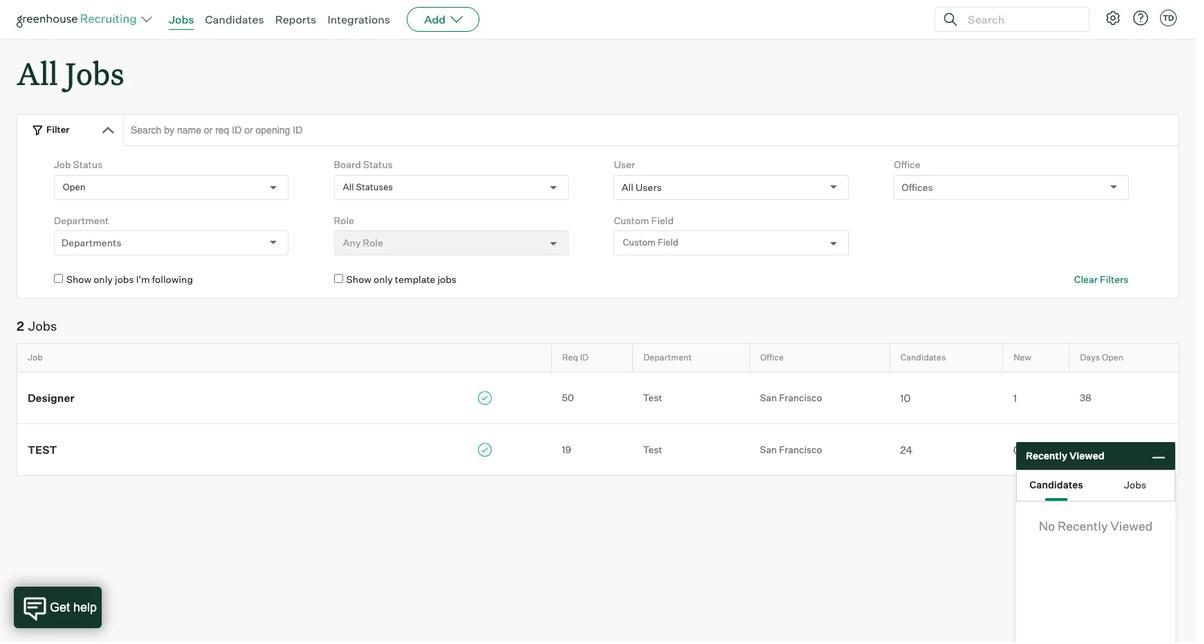 Task type: locate. For each thing, give the bounding box(es) containing it.
clear
[[1074, 273, 1098, 285]]

show right show only jobs i'm following option
[[66, 273, 91, 285]]

all down board
[[343, 181, 354, 192]]

0 vertical spatial candidates
[[205, 12, 264, 26]]

td button
[[1158, 7, 1180, 29]]

2 horizontal spatial all
[[622, 181, 634, 193]]

reports
[[275, 12, 316, 26]]

role
[[334, 214, 354, 226]]

2 francisco from the top
[[779, 443, 822, 455]]

field
[[651, 214, 674, 226], [658, 237, 679, 248]]

all
[[17, 53, 58, 93], [622, 181, 634, 193], [343, 181, 354, 192]]

0 vertical spatial viewed
[[1070, 450, 1105, 462]]

1 vertical spatial open
[[1102, 352, 1124, 363]]

integrations link
[[328, 12, 390, 26]]

1 show from the left
[[66, 273, 91, 285]]

2 status from the left
[[363, 159, 393, 170]]

office
[[894, 159, 921, 170], [760, 352, 784, 363]]

candidates
[[205, 12, 264, 26], [901, 352, 946, 363], [1030, 478, 1083, 490]]

Show only template jobs checkbox
[[334, 274, 343, 283]]

jobs link
[[169, 12, 194, 26]]

0 vertical spatial field
[[651, 214, 674, 226]]

2 horizontal spatial candidates
[[1030, 478, 1083, 490]]

job for job
[[28, 352, 43, 363]]

days open
[[1080, 352, 1124, 363]]

francisco
[[779, 391, 822, 403], [779, 443, 822, 455]]

status
[[73, 159, 103, 170], [363, 159, 393, 170]]

0 vertical spatial test
[[643, 391, 662, 403]]

0 vertical spatial custom field
[[614, 214, 674, 226]]

candidates right jobs link at the left of the page
[[205, 12, 264, 26]]

10 link
[[890, 390, 1003, 405]]

all users
[[622, 181, 662, 193]]

no recently viewed
[[1039, 518, 1153, 533]]

francisco for 24
[[779, 443, 822, 455]]

0 horizontal spatial viewed
[[1070, 450, 1105, 462]]

24
[[900, 443, 913, 457]]

0 vertical spatial san
[[760, 391, 777, 403]]

0 vertical spatial custom
[[614, 214, 649, 226]]

recently right 0
[[1026, 450, 1068, 462]]

2 jobs
[[17, 318, 57, 333]]

38
[[1080, 391, 1092, 403]]

0 horizontal spatial job
[[28, 352, 43, 363]]

all up filter
[[17, 53, 58, 93]]

tab list
[[1017, 470, 1175, 501]]

1 vertical spatial department
[[643, 352, 692, 363]]

filter
[[46, 124, 70, 135]]

1 vertical spatial office
[[760, 352, 784, 363]]

0 horizontal spatial status
[[73, 159, 103, 170]]

all for all jobs
[[17, 53, 58, 93]]

1 vertical spatial san francisco
[[760, 443, 822, 455]]

0 vertical spatial francisco
[[779, 391, 822, 403]]

all users option
[[622, 181, 662, 193]]

custom field down all users option
[[614, 214, 674, 226]]

req id
[[562, 352, 589, 363]]

reports link
[[275, 12, 316, 26]]

2 jobs from the left
[[438, 273, 457, 285]]

custom field
[[614, 214, 674, 226], [623, 237, 679, 248]]

jobs up the no recently viewed
[[1124, 478, 1146, 490]]

0 horizontal spatial jobs
[[115, 273, 134, 285]]

1 horizontal spatial jobs
[[438, 273, 457, 285]]

1 horizontal spatial candidates
[[901, 352, 946, 363]]

2 only from the left
[[374, 273, 393, 285]]

0 horizontal spatial department
[[54, 214, 109, 226]]

custom field down users
[[623, 237, 679, 248]]

2 test from the top
[[643, 443, 662, 455]]

recently right no
[[1058, 518, 1108, 533]]

1 horizontal spatial job
[[54, 159, 71, 170]]

san
[[760, 391, 777, 403], [760, 443, 777, 455]]

Search by name or req ID or opening ID text field
[[123, 114, 1180, 146]]

258
[[1080, 443, 1097, 455]]

jobs inside tab list
[[1124, 478, 1146, 490]]

1 vertical spatial francisco
[[779, 443, 822, 455]]

only left template
[[374, 273, 393, 285]]

open down job status
[[63, 181, 85, 192]]

2 vertical spatial candidates
[[1030, 478, 1083, 490]]

greenhouse recruiting image
[[17, 11, 141, 28]]

jobs
[[169, 12, 194, 26], [65, 53, 124, 93], [28, 318, 57, 333], [1124, 478, 1146, 490]]

only for template
[[374, 273, 393, 285]]

jobs right template
[[438, 273, 457, 285]]

user
[[614, 159, 635, 170]]

all left users
[[622, 181, 634, 193]]

2 san francisco from the top
[[760, 443, 822, 455]]

1 san francisco from the top
[[760, 391, 822, 403]]

0 vertical spatial recently
[[1026, 450, 1068, 462]]

departments
[[61, 237, 121, 249]]

show for show only jobs i'm following
[[66, 273, 91, 285]]

1 horizontal spatial office
[[894, 159, 921, 170]]

statuses
[[356, 181, 393, 192]]

1 vertical spatial test
[[643, 443, 662, 455]]

0 link
[[1003, 442, 1069, 457]]

1 horizontal spatial only
[[374, 273, 393, 285]]

i'm
[[136, 273, 150, 285]]

candidates up 10
[[901, 352, 946, 363]]

show
[[66, 273, 91, 285], [346, 273, 372, 285]]

td button
[[1160, 10, 1177, 26]]

1 vertical spatial viewed
[[1111, 518, 1153, 533]]

candidates down recently viewed
[[1030, 478, 1083, 490]]

following
[[152, 273, 193, 285]]

1 francisco from the top
[[779, 391, 822, 403]]

job down 2 jobs
[[28, 352, 43, 363]]

2 san from the top
[[760, 443, 777, 455]]

all for all statuses
[[343, 181, 354, 192]]

test
[[643, 391, 662, 403], [643, 443, 662, 455]]

viewed
[[1070, 450, 1105, 462], [1111, 518, 1153, 533]]

san francisco
[[760, 391, 822, 403], [760, 443, 822, 455]]

jobs right 2
[[28, 318, 57, 333]]

1 horizontal spatial show
[[346, 273, 372, 285]]

0 horizontal spatial all
[[17, 53, 58, 93]]

0 horizontal spatial show
[[66, 273, 91, 285]]

francisco for 10
[[779, 391, 822, 403]]

1 san from the top
[[760, 391, 777, 403]]

1 horizontal spatial status
[[363, 159, 393, 170]]

0 vertical spatial job
[[54, 159, 71, 170]]

1 horizontal spatial department
[[643, 352, 692, 363]]

integrations
[[328, 12, 390, 26]]

job down filter
[[54, 159, 71, 170]]

job
[[54, 159, 71, 170], [28, 352, 43, 363]]

1 status from the left
[[73, 159, 103, 170]]

1 horizontal spatial all
[[343, 181, 354, 192]]

show right the 'show only template jobs' 'option'
[[346, 273, 372, 285]]

1 vertical spatial job
[[28, 352, 43, 363]]

recently viewed
[[1026, 450, 1105, 462]]

configure image
[[1105, 10, 1122, 26]]

show only jobs i'm following
[[66, 273, 193, 285]]

50
[[562, 392, 574, 404]]

offices
[[902, 181, 933, 193]]

1 test from the top
[[643, 391, 662, 403]]

department
[[54, 214, 109, 226], [643, 352, 692, 363]]

0 horizontal spatial only
[[94, 273, 113, 285]]

recently
[[1026, 450, 1068, 462], [1058, 518, 1108, 533]]

all for all users
[[622, 181, 634, 193]]

designer link
[[17, 390, 552, 405]]

0 vertical spatial san francisco
[[760, 391, 822, 403]]

open
[[63, 181, 85, 192], [1102, 352, 1124, 363]]

1
[[1013, 391, 1017, 405]]

job for job status
[[54, 159, 71, 170]]

custom
[[614, 214, 649, 226], [623, 237, 656, 248]]

req
[[562, 352, 578, 363]]

only
[[94, 273, 113, 285], [374, 273, 393, 285]]

1 link
[[1003, 390, 1069, 405]]

1 vertical spatial san
[[760, 443, 777, 455]]

board status
[[334, 159, 393, 170]]

0 vertical spatial office
[[894, 159, 921, 170]]

0 horizontal spatial office
[[760, 352, 784, 363]]

open right days
[[1102, 352, 1124, 363]]

0 vertical spatial department
[[54, 214, 109, 226]]

jobs left i'm
[[115, 273, 134, 285]]

1 only from the left
[[94, 273, 113, 285]]

no
[[1039, 518, 1055, 533]]

jobs
[[115, 273, 134, 285], [438, 273, 457, 285]]

test for 24
[[643, 443, 662, 455]]

2 show from the left
[[346, 273, 372, 285]]

only down departments
[[94, 273, 113, 285]]

0 vertical spatial open
[[63, 181, 85, 192]]



Task type: vqa. For each thing, say whether or not it's contained in the screenshot.


Task type: describe. For each thing, give the bounding box(es) containing it.
san francisco for 24
[[760, 443, 822, 455]]

san francisco for 10
[[760, 391, 822, 403]]

1 vertical spatial recently
[[1058, 518, 1108, 533]]

test link
[[17, 442, 552, 457]]

test
[[28, 444, 57, 457]]

all statuses
[[343, 181, 393, 192]]

candidates link
[[205, 12, 264, 26]]

1 vertical spatial custom field
[[623, 237, 679, 248]]

1 horizontal spatial open
[[1102, 352, 1124, 363]]

users
[[636, 181, 662, 193]]

san for 24
[[760, 443, 777, 455]]

clear filters
[[1074, 273, 1129, 285]]

new
[[1014, 352, 1032, 363]]

add
[[424, 12, 446, 26]]

2
[[17, 318, 24, 333]]

status for board status
[[363, 159, 393, 170]]

1 vertical spatial custom
[[623, 237, 656, 248]]

tab list containing candidates
[[1017, 470, 1175, 501]]

0
[[1013, 443, 1020, 457]]

10
[[900, 391, 911, 405]]

clear filters link
[[1074, 273, 1129, 286]]

board
[[334, 159, 361, 170]]

24 link
[[890, 442, 1003, 457]]

all jobs
[[17, 53, 124, 93]]

id
[[580, 352, 589, 363]]

status for job status
[[73, 159, 103, 170]]

1 vertical spatial field
[[658, 237, 679, 248]]

test for 10
[[643, 391, 662, 403]]

1 vertical spatial candidates
[[901, 352, 946, 363]]

show only template jobs
[[346, 273, 457, 285]]

0 horizontal spatial candidates
[[205, 12, 264, 26]]

only for jobs
[[94, 273, 113, 285]]

1 horizontal spatial viewed
[[1111, 518, 1153, 533]]

jobs down greenhouse recruiting image
[[65, 53, 124, 93]]

san for 10
[[760, 391, 777, 403]]

template
[[395, 273, 435, 285]]

Search text field
[[965, 9, 1077, 29]]

filters
[[1100, 273, 1129, 285]]

show for show only template jobs
[[346, 273, 372, 285]]

jobs left candidates link
[[169, 12, 194, 26]]

19
[[562, 444, 571, 456]]

add button
[[407, 7, 480, 32]]

td
[[1163, 13, 1174, 23]]

days
[[1080, 352, 1100, 363]]

job status
[[54, 159, 103, 170]]

1 jobs from the left
[[115, 273, 134, 285]]

designer
[[28, 392, 75, 405]]

Show only jobs I'm following checkbox
[[54, 274, 63, 283]]

0 horizontal spatial open
[[63, 181, 85, 192]]



